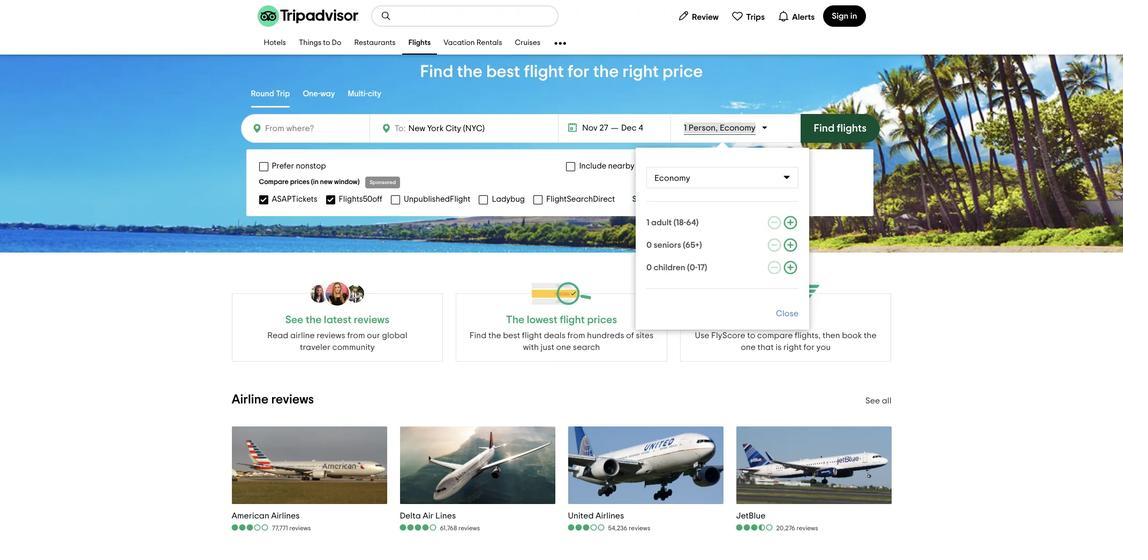 Task type: vqa. For each thing, say whether or not it's contained in the screenshot.


Task type: locate. For each thing, give the bounding box(es) containing it.
united airlines
[[568, 512, 624, 520]]

flight inside find the best flight deals from hundreds of sites with just one search
[[522, 332, 542, 340]]

united
[[568, 512, 594, 520]]

2 airlines from the left
[[596, 512, 624, 520]]

1 vertical spatial economy
[[655, 174, 690, 183]]

tripadvisor image
[[257, 5, 358, 27]]

flight up with
[[522, 332, 542, 340]]

economy down airports
[[655, 174, 690, 183]]

round
[[251, 90, 274, 98]]

flyscore up one
[[711, 332, 745, 340]]

0 vertical spatial right
[[623, 63, 659, 80]]

dec 4
[[621, 124, 643, 132]]

1 from from the left
[[347, 332, 365, 340]]

1 vertical spatial right
[[784, 343, 802, 352]]

0 vertical spatial see
[[285, 315, 303, 326]]

(18-
[[674, 219, 686, 227]]

one-way
[[303, 90, 335, 98]]

0 vertical spatial all
[[659, 195, 668, 204]]

best down rentals
[[486, 63, 520, 80]]

from up one search
[[567, 332, 585, 340]]

2 3 of 5 bubbles image from the left
[[568, 524, 606, 532]]

economy right ,
[[720, 124, 756, 132]]

airlines up 54,236 reviews link
[[596, 512, 624, 520]]

city
[[368, 90, 381, 98]]

airlines up 77,771
[[271, 512, 300, 520]]

2 from from the left
[[567, 332, 585, 340]]

flightsearchdirect
[[546, 195, 615, 203]]

find inside button
[[814, 123, 835, 134]]

2 vertical spatial find
[[470, 332, 487, 340]]

0 vertical spatial flyscore
[[765, 315, 807, 326]]

right left price
[[623, 63, 659, 80]]

to
[[323, 39, 330, 47], [747, 332, 755, 340]]

the inside use flyscore to compare flights, then book the one that is right for you
[[864, 332, 877, 340]]

things to do link
[[292, 32, 348, 55]]

20,276 reviews
[[776, 526, 818, 532]]

0 vertical spatial to
[[323, 39, 330, 47]]

flyscore
[[765, 315, 807, 326], [711, 332, 745, 340]]

54,236
[[608, 526, 627, 532]]

do
[[332, 39, 341, 47]]

2 0 from the top
[[647, 264, 652, 272]]

1 airlines from the left
[[271, 512, 300, 520]]

1 vertical spatial see
[[865, 397, 880, 405]]

all
[[659, 195, 668, 204], [882, 397, 892, 405]]

2 horizontal spatial find
[[814, 123, 835, 134]]

1 horizontal spatial all
[[882, 397, 892, 405]]

hotels
[[264, 39, 286, 47]]

1 vertical spatial to
[[747, 332, 755, 340]]

1 horizontal spatial 3 of 5 bubbles image
[[568, 524, 606, 532]]

new
[[320, 179, 333, 186]]

1 adult (18-64)
[[647, 219, 699, 227]]

from left our
[[347, 332, 365, 340]]

unpublishedflight
[[404, 195, 470, 203]]

lines
[[435, 512, 456, 520]]

0 horizontal spatial 1
[[647, 219, 650, 227]]

From where? text field
[[262, 121, 363, 136]]

1 horizontal spatial economy
[[720, 124, 756, 132]]

0
[[647, 241, 652, 250], [647, 264, 652, 272]]

0 seniors (65+)
[[647, 241, 702, 250]]

reviews right 20,276
[[797, 526, 818, 532]]

1 horizontal spatial 1
[[684, 124, 687, 132]]

4 of 5 bubbles image
[[400, 524, 437, 532]]

1 horizontal spatial from
[[567, 332, 585, 340]]

1 for 1 person , economy
[[684, 124, 687, 132]]

to up one
[[747, 332, 755, 340]]

best
[[486, 63, 520, 80], [503, 332, 520, 340]]

1 vertical spatial all
[[882, 397, 892, 405]]

sign in
[[832, 12, 857, 20]]

77,771
[[272, 526, 288, 532]]

1 horizontal spatial airlines
[[596, 512, 624, 520]]

0 vertical spatial flight
[[524, 63, 564, 80]]

1 horizontal spatial see
[[865, 397, 880, 405]]

the
[[457, 63, 483, 80], [593, 63, 619, 80], [306, 315, 322, 326], [488, 332, 501, 340], [864, 332, 877, 340]]

flight for deals
[[522, 332, 542, 340]]

use
[[695, 332, 709, 340]]

None search field
[[372, 6, 557, 26]]

jetblue
[[736, 512, 766, 520]]

vacation rentals link
[[437, 32, 509, 55]]

to:
[[394, 124, 406, 133]]

trips
[[746, 13, 765, 21]]

vacation
[[444, 39, 475, 47]]

multi-city
[[348, 90, 381, 98]]

airlines for united airlines
[[596, 512, 624, 520]]

person
[[689, 124, 716, 132]]

1 vertical spatial 0
[[647, 264, 652, 272]]

0 horizontal spatial airlines
[[271, 512, 300, 520]]

children
[[654, 264, 685, 272]]

all for see all
[[882, 397, 892, 405]]

0 horizontal spatial see
[[285, 315, 303, 326]]

airline reviews
[[232, 394, 314, 407]]

0 vertical spatial 0
[[647, 241, 652, 250]]

right right is
[[784, 343, 802, 352]]

find for find the best flight deals from hundreds of sites with just one search
[[470, 332, 487, 340]]

0 for 0 children (0-17)
[[647, 264, 652, 272]]

round trip link
[[251, 82, 290, 108]]

reviews up our
[[354, 315, 389, 326]]

1 3 of 5 bubbles image from the left
[[232, 524, 269, 532]]

flight down cruises link
[[524, 63, 564, 80]]

0 horizontal spatial all
[[659, 195, 668, 204]]

multi-
[[348, 90, 368, 98]]

flights50off
[[339, 195, 382, 203]]

1 vertical spatial best
[[503, 332, 520, 340]]

price
[[663, 63, 703, 80]]

1 vertical spatial flyscore
[[711, 332, 745, 340]]

1 horizontal spatial to
[[747, 332, 755, 340]]

united airlines link
[[568, 511, 650, 522]]

0 left children
[[647, 264, 652, 272]]

adult
[[651, 219, 672, 227]]

from inside the read airline reviews from our global traveler community
[[347, 332, 365, 340]]

0 for 0 seniors (65+)
[[647, 241, 652, 250]]

3 of 5 bubbles image down "united"
[[568, 524, 606, 532]]

0 horizontal spatial flyscore
[[711, 332, 745, 340]]

global
[[382, 332, 407, 340]]

delta air lines
[[400, 512, 456, 520]]

find inside find the best flight deals from hundreds of sites with just one search
[[470, 332, 487, 340]]

best down the
[[503, 332, 520, 340]]

61,768
[[440, 526, 457, 532]]

3 of 5 bubbles image inside 54,236 reviews link
[[568, 524, 606, 532]]

0 horizontal spatial 3 of 5 bubbles image
[[232, 524, 269, 532]]

reviews
[[354, 315, 389, 326], [317, 332, 345, 340], [271, 394, 314, 407], [289, 526, 311, 532], [458, 526, 480, 532], [629, 526, 650, 532], [797, 526, 818, 532]]

1 vertical spatial 1
[[647, 219, 650, 227]]

from
[[347, 332, 365, 340], [567, 332, 585, 340]]

best inside find the best flight deals from hundreds of sites with just one search
[[503, 332, 520, 340]]

reviews right airline
[[271, 394, 314, 407]]

3 of 5 bubbles image
[[232, 524, 269, 532], [568, 524, 606, 532]]

flyscore up compare
[[765, 315, 807, 326]]

(0-
[[687, 264, 697, 272]]

77,771 reviews link
[[232, 524, 311, 533]]

1 horizontal spatial flyscore
[[765, 315, 807, 326]]

0 vertical spatial economy
[[720, 124, 756, 132]]

1 horizontal spatial find
[[470, 332, 487, 340]]

1
[[684, 124, 687, 132], [647, 219, 650, 227]]

review link
[[673, 5, 723, 27]]

ladybug
[[492, 195, 525, 203]]

1 left adult
[[647, 219, 650, 227]]

trips link
[[727, 5, 769, 27]]

0 vertical spatial best
[[486, 63, 520, 80]]

0 horizontal spatial to
[[323, 39, 330, 47]]

way
[[320, 90, 335, 98]]

reviews right '54,236'
[[629, 526, 650, 532]]

reviews for 54,236 reviews
[[629, 526, 650, 532]]

1 vertical spatial flight
[[522, 332, 542, 340]]

1 0 from the top
[[647, 241, 652, 250]]

the for see the latest reviews
[[306, 315, 322, 326]]

reviews right 61,768
[[458, 526, 480, 532]]

0 children (0-17)
[[647, 264, 707, 272]]

,
[[716, 124, 718, 132]]

0 vertical spatial 1
[[684, 124, 687, 132]]

reviews for airline reviews
[[271, 394, 314, 407]]

0 left seniors
[[647, 241, 652, 250]]

flights
[[837, 123, 867, 134]]

flights,
[[795, 332, 821, 340]]

1 left 'person'
[[684, 124, 687, 132]]

20,276
[[776, 526, 795, 532]]

to left do at left
[[323, 39, 330, 47]]

reviews up traveler community
[[317, 332, 345, 340]]

3 of 5 bubbles image inside 77,771 reviews link
[[232, 524, 269, 532]]

find the best flight deals from hundreds of sites with just one search
[[470, 332, 654, 352]]

the lowest flight prices
[[506, 315, 617, 326]]

traveler community
[[300, 343, 375, 352]]

of
[[626, 332, 634, 340]]

1 vertical spatial find
[[814, 123, 835, 134]]

54,236 reviews
[[608, 526, 650, 532]]

1 horizontal spatial right
[[784, 343, 802, 352]]

0 vertical spatial find
[[420, 63, 453, 80]]

sign
[[832, 12, 849, 20]]

dec
[[621, 124, 637, 132]]

seniors
[[654, 241, 681, 250]]

the inside find the best flight deals from hundreds of sites with just one search
[[488, 332, 501, 340]]

0 horizontal spatial find
[[420, 63, 453, 80]]

3 of 5 bubbles image down american
[[232, 524, 269, 532]]

in
[[850, 12, 857, 20]]

0 horizontal spatial from
[[347, 332, 365, 340]]

flight for for
[[524, 63, 564, 80]]

things
[[299, 39, 321, 47]]

0 horizontal spatial right
[[623, 63, 659, 80]]

flights
[[409, 39, 431, 47]]

reviews right 77,771
[[289, 526, 311, 532]]



Task type: describe. For each thing, give the bounding box(es) containing it.
64)
[[686, 219, 699, 227]]

round trip
[[251, 90, 290, 98]]

jetblue link
[[736, 511, 818, 522]]

61,768 reviews link
[[400, 524, 480, 533]]

that
[[758, 343, 774, 352]]

reviews inside the read airline reviews from our global traveler community
[[317, 332, 345, 340]]

see all link
[[865, 397, 892, 405]]

alerts link
[[773, 5, 819, 27]]

1 person , economy
[[684, 124, 756, 132]]

the for find the best flight deals from hundreds of sites with just one search
[[488, 332, 501, 340]]

20,276 reviews link
[[736, 524, 818, 533]]

select all
[[632, 195, 668, 204]]

to inside use flyscore to compare flights, then book the one that is right for you
[[747, 332, 755, 340]]

best for deals
[[503, 332, 520, 340]]

airline
[[232, 394, 269, 407]]

see the latest reviews
[[285, 315, 389, 326]]

for
[[568, 63, 590, 80]]

then
[[823, 332, 840, 340]]

review
[[692, 13, 719, 21]]

asaptickets
[[272, 195, 317, 203]]

the
[[506, 315, 525, 326]]

reviews for 20,276 reviews
[[797, 526, 818, 532]]

air
[[423, 512, 434, 520]]

our
[[367, 332, 380, 340]]

the for find the best flight for the right price
[[457, 63, 483, 80]]

sponsored
[[370, 180, 396, 185]]

prices
[[290, 179, 310, 186]]

find for find flights
[[814, 123, 835, 134]]

To where? text field
[[406, 122, 492, 136]]

compare
[[757, 332, 793, 340]]

select
[[632, 195, 657, 204]]

multi-city link
[[348, 82, 381, 108]]

3 of 5 bubbles image for american
[[232, 524, 269, 532]]

deals
[[544, 332, 566, 340]]

prefer
[[272, 162, 294, 170]]

compare
[[259, 179, 289, 186]]

reviews for 77,771 reviews
[[289, 526, 311, 532]]

airline
[[290, 332, 315, 340]]

find flights
[[814, 123, 867, 134]]

latest
[[324, 315, 352, 326]]

flight prices
[[560, 315, 617, 326]]

find the best flight for the right price
[[420, 63, 703, 80]]

Search search field
[[396, 11, 549, 21]]

(65+)
[[683, 241, 702, 250]]

4
[[639, 124, 643, 132]]

sites
[[636, 332, 654, 340]]

best for for
[[486, 63, 520, 80]]

nonstop
[[296, 162, 326, 170]]

vacation rentals
[[444, 39, 502, 47]]

see all
[[865, 397, 892, 405]]

things to do
[[299, 39, 341, 47]]

cruises
[[515, 39, 541, 47]]

see for see all
[[865, 397, 880, 405]]

27
[[600, 124, 608, 132]]

77,771 reviews
[[272, 526, 311, 532]]

3.5 of 5 bubbles image
[[736, 524, 774, 532]]

lowest
[[527, 315, 558, 326]]

for you
[[804, 343, 831, 352]]

trip
[[276, 90, 290, 98]]

find for find the best flight for the right price
[[420, 63, 453, 80]]

flights link
[[402, 32, 437, 55]]

one
[[741, 343, 756, 352]]

american airlines
[[232, 512, 300, 520]]

american airlines link
[[232, 511, 311, 522]]

use flyscore to compare flights, then book the one that is right for you
[[695, 332, 877, 352]]

reviews for 61,768 reviews
[[458, 526, 480, 532]]

with
[[523, 343, 539, 352]]

delta
[[400, 512, 421, 520]]

sign in link
[[823, 5, 866, 27]]

0 horizontal spatial economy
[[655, 174, 690, 183]]

hundreds
[[587, 332, 624, 340]]

3 of 5 bubbles image for united
[[568, 524, 606, 532]]

from inside find the best flight deals from hundreds of sites with just one search
[[567, 332, 585, 340]]

just
[[541, 343, 554, 352]]

include
[[579, 162, 606, 170]]

read airline reviews from our global traveler community
[[267, 332, 407, 352]]

rentals
[[477, 39, 502, 47]]

window)
[[334, 179, 360, 186]]

flyscore inside use flyscore to compare flights, then book the one that is right for you
[[711, 332, 745, 340]]

all for select all
[[659, 195, 668, 204]]

17)
[[697, 264, 707, 272]]

is
[[776, 343, 782, 352]]

restaurants
[[354, 39, 396, 47]]

1 for 1 adult (18-64)
[[647, 219, 650, 227]]

61,768 reviews
[[440, 526, 480, 532]]

right inside use flyscore to compare flights, then book the one that is right for you
[[784, 343, 802, 352]]

include nearby airports
[[579, 162, 666, 170]]

cruises link
[[509, 32, 547, 55]]

airlines for american airlines
[[271, 512, 300, 520]]

find flights button
[[801, 114, 880, 143]]

search image
[[381, 11, 391, 21]]

one-way link
[[303, 82, 335, 108]]

hotels link
[[257, 32, 292, 55]]

alerts
[[792, 13, 815, 21]]

see for see the latest reviews
[[285, 315, 303, 326]]

nov 27
[[582, 124, 608, 132]]



